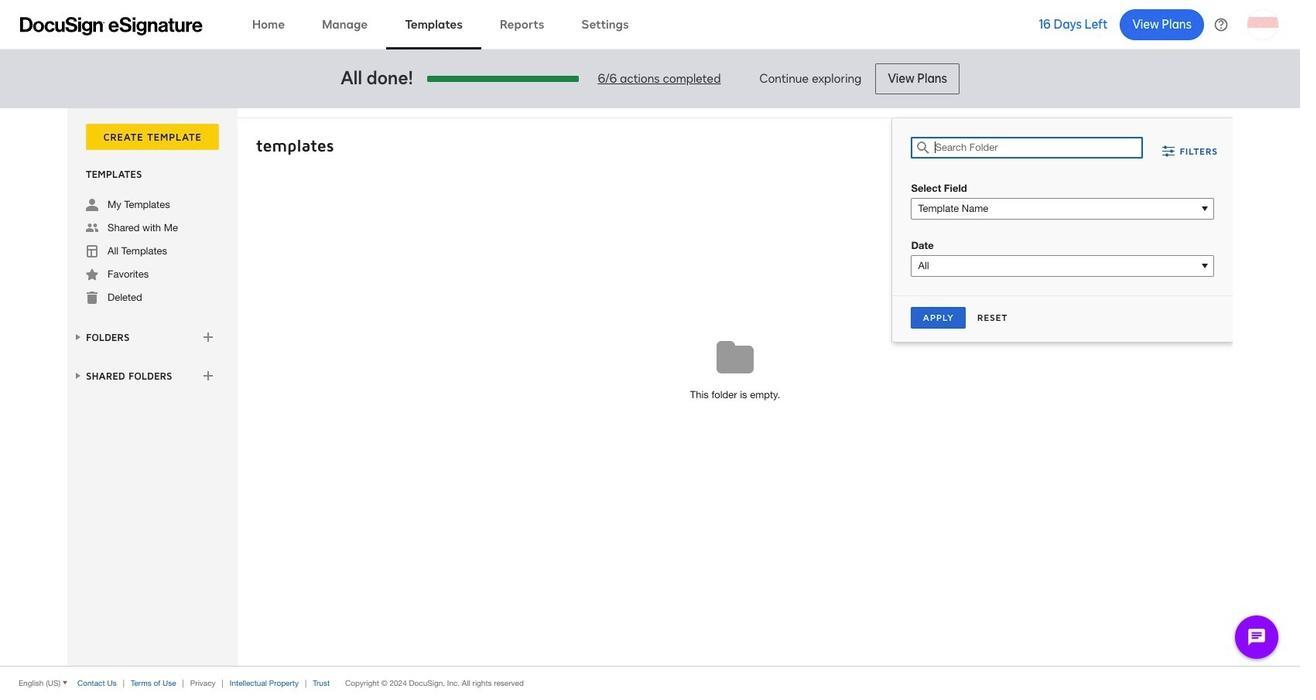 Task type: describe. For each thing, give the bounding box(es) containing it.
templates image
[[86, 245, 98, 258]]

shared image
[[86, 222, 98, 235]]

docusign esignature image
[[20, 17, 203, 35]]

trash image
[[86, 292, 98, 304]]

your uploaded profile image image
[[1248, 9, 1279, 40]]



Task type: vqa. For each thing, say whether or not it's contained in the screenshot.
text field
no



Task type: locate. For each thing, give the bounding box(es) containing it.
more info region
[[0, 666, 1300, 700]]

view shared folders image
[[72, 370, 84, 382]]

view folders image
[[72, 331, 84, 344]]

star filled image
[[86, 269, 98, 281]]

Search Folder text field
[[935, 138, 1143, 158]]

user image
[[86, 199, 98, 211]]

secondary navigation region
[[67, 108, 1237, 666]]



